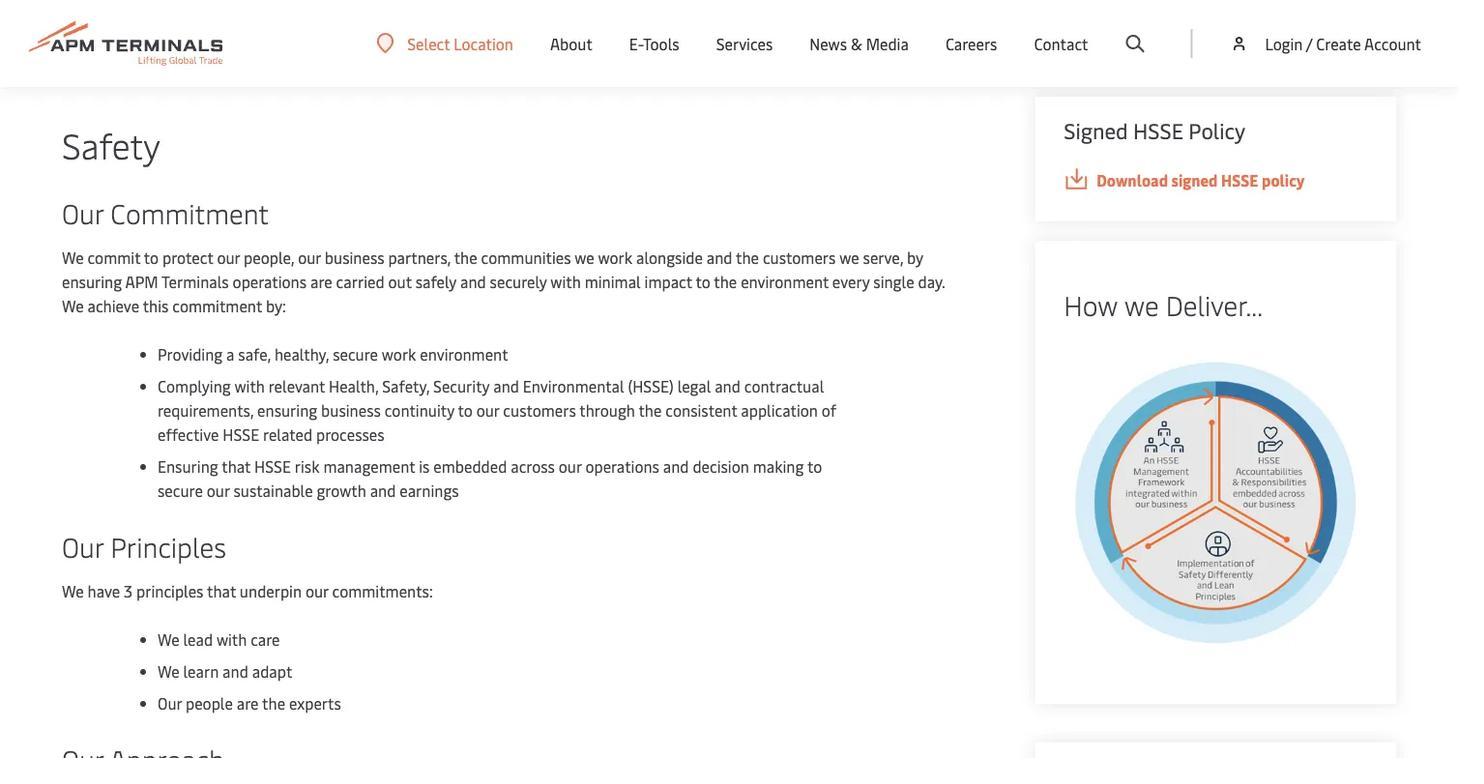 Task type: vqa. For each thing, say whether or not it's contained in the screenshot.
protect on the top of the page
yes



Task type: describe. For each thing, give the bounding box(es) containing it.
continuity
[[385, 400, 454, 421]]

and right legal
[[715, 376, 741, 397]]

a
[[226, 344, 234, 365]]

are inside we commit to protect our people, our business partners, the communities we work alongside and the customers we serve, by ensuring apm terminals operations are carried out safely and securely with minimal impact to the environment every single day. we achieve this commitment by:
[[310, 271, 332, 292]]

&
[[851, 33, 862, 54]]

application
[[741, 400, 818, 421]]

our people are the experts
[[158, 693, 345, 714]]

safe,
[[238, 344, 271, 365]]

/
[[1306, 33, 1313, 54]]

apm
[[125, 271, 158, 292]]

and right the learn
[[223, 661, 248, 682]]

and down management
[[370, 480, 396, 501]]

policy
[[1262, 170, 1305, 191]]

operations inside "ensuring that hsse risk management is embedded across our operations and decision making to secure our sustainable growth and earnings"
[[586, 456, 659, 477]]

business inside complying with relevant health, safety, security and environmental (hsse) legal and contractual requirements, ensuring business continuity to our customers through the consistent application of effective hsse related processes
[[321, 400, 381, 421]]

1 vertical spatial are
[[237, 693, 259, 714]]

signed hsse policy
[[1064, 116, 1246, 145]]

relevant
[[269, 376, 325, 397]]

media
[[866, 33, 909, 54]]

select
[[407, 33, 450, 54]]

adapt
[[252, 661, 292, 682]]

ensuring
[[158, 456, 218, 477]]

select location button
[[376, 33, 514, 54]]

our left people,
[[217, 247, 240, 268]]

health,
[[329, 376, 379, 397]]

is
[[419, 456, 430, 477]]

signed
[[1064, 116, 1128, 145]]

minimal
[[585, 271, 641, 292]]

hsse inside "ensuring that hsse risk management is embedded across our operations and decision making to secure our sustainable growth and earnings"
[[254, 456, 291, 477]]

of
[[822, 400, 837, 421]]

create
[[1317, 33, 1361, 54]]

0 horizontal spatial work
[[382, 344, 416, 365]]

security
[[433, 376, 490, 397]]

1 vertical spatial that
[[207, 581, 236, 602]]

login / create account link
[[1230, 0, 1422, 87]]

requirements,
[[158, 400, 254, 421]]

operations inside we commit to protect our people, our business partners, the communities we work alongside and the customers we serve, by ensuring apm terminals operations are carried out safely and securely with minimal impact to the environment every single day. we achieve this commitment by:
[[233, 271, 307, 292]]

across
[[511, 456, 555, 477]]

to up apm
[[144, 247, 159, 268]]

decision
[[693, 456, 749, 477]]

to inside "ensuring that hsse risk management is embedded across our operations and decision making to secure our sustainable growth and earnings"
[[807, 456, 822, 477]]

work inside we commit to protect our people, our business partners, the communities we work alongside and the customers we serve, by ensuring apm terminals operations are carried out safely and securely with minimal impact to the environment every single day. we achieve this commitment by:
[[598, 247, 633, 268]]

we lead with care
[[158, 629, 284, 650]]

secure inside "ensuring that hsse risk management is embedded across our operations and decision making to secure our sustainable growth and earnings"
[[158, 480, 203, 501]]

(hsse)
[[628, 376, 674, 397]]

carried
[[336, 271, 384, 292]]

tools
[[643, 33, 680, 54]]

underpin
[[240, 581, 302, 602]]

login / create account
[[1265, 33, 1422, 54]]

alongside
[[636, 247, 703, 268]]

commitments:
[[332, 581, 433, 602]]

and right safely
[[460, 271, 486, 292]]

location
[[454, 33, 514, 54]]

serve, by
[[863, 247, 923, 268]]

how we deliver...
[[1064, 286, 1263, 323]]

day.
[[918, 271, 945, 292]]

environmental
[[523, 376, 624, 397]]

download signed hsse policy
[[1097, 170, 1305, 191]]

environment every
[[741, 271, 870, 292]]

the down adapt
[[262, 693, 285, 714]]

ensuring that hsse risk management is embedded across our operations and decision making to secure our sustainable growth and earnings
[[158, 456, 822, 501]]

our right people,
[[298, 247, 321, 268]]

legal
[[678, 376, 711, 397]]

commit
[[88, 247, 140, 268]]

our commitment
[[62, 194, 269, 231]]

management
[[323, 456, 415, 477]]

principles
[[136, 581, 204, 602]]

safety
[[62, 121, 160, 168]]

protect
[[162, 247, 213, 268]]

customers
[[763, 247, 836, 268]]

contact
[[1034, 33, 1088, 54]]

and right security
[[493, 376, 519, 397]]

sustainable growth
[[233, 480, 366, 501]]

our for our people are the experts
[[158, 693, 182, 714]]

hsse up download
[[1134, 116, 1184, 145]]

our right underpin
[[305, 581, 328, 602]]

to inside complying with relevant health, safety, security and environmental (hsse) legal and contractual requirements, ensuring business continuity to our customers through the consistent application of effective hsse related processes
[[458, 400, 473, 421]]

we for we commit to protect our people, our business partners, the communities we work alongside and the customers we serve, by ensuring apm terminals operations are carried out safely and securely with minimal impact to the environment every single day. we achieve this commitment by:
[[62, 247, 84, 268]]

making
[[753, 456, 804, 477]]

select location
[[407, 33, 514, 54]]

signed
[[1172, 170, 1218, 191]]

single
[[874, 271, 914, 292]]

this
[[143, 295, 169, 316]]

about button
[[550, 0, 593, 87]]

the inside complying with relevant health, safety, security and environmental (hsse) legal and contractual requirements, ensuring business continuity to our customers through the consistent application of effective hsse related processes
[[639, 400, 662, 421]]

we for we have 3 principles that underpin our commitments:
[[62, 581, 84, 602]]

by:
[[266, 295, 286, 316]]

safety,
[[382, 376, 430, 397]]

download
[[1097, 170, 1168, 191]]

services button
[[716, 0, 773, 87]]

care
[[251, 629, 280, 650]]



Task type: locate. For each thing, give the bounding box(es) containing it.
hsse down requirements,
[[223, 424, 259, 445]]

and right alongside
[[707, 247, 733, 268]]

commitment
[[111, 194, 269, 231]]

business up the 'processes'
[[321, 400, 381, 421]]

secure up health,
[[333, 344, 378, 365]]

0 vertical spatial our
[[62, 194, 104, 231]]

careers
[[946, 33, 998, 54]]

providing
[[158, 344, 223, 365]]

2 vertical spatial with
[[217, 629, 247, 650]]

we left serve, by
[[840, 247, 859, 268]]

we left "achieve" at the left top
[[62, 295, 84, 316]]

0 vertical spatial ensuring
[[62, 271, 122, 292]]

1 horizontal spatial secure
[[333, 344, 378, 365]]

hsse left risk
[[254, 456, 291, 477]]

we for we lead with care
[[158, 629, 179, 650]]

our up commit
[[62, 194, 104, 231]]

that inside "ensuring that hsse risk management is embedded across our operations and decision making to secure our sustainable growth and earnings"
[[222, 456, 251, 477]]

0 vertical spatial that
[[222, 456, 251, 477]]

safely
[[415, 271, 457, 292]]

work
[[598, 247, 633, 268], [382, 344, 416, 365]]

processes
[[316, 424, 385, 445]]

we commit to protect our people, our business partners, the communities we work alongside and the customers we serve, by ensuring apm terminals operations are carried out safely and securely with minimal impact to the environment every single day. we achieve this commitment by:
[[62, 247, 945, 316]]

to right impact
[[696, 271, 711, 292]]

that up we lead with care
[[207, 581, 236, 602]]

1 vertical spatial our
[[62, 528, 104, 564]]

news & media
[[810, 33, 909, 54]]

we for we learn and adapt
[[158, 661, 179, 682]]

with inside complying with relevant health, safety, security and environmental (hsse) legal and contractual requirements, ensuring business continuity to our customers through the consistent application of effective hsse related processes
[[234, 376, 265, 397]]

contractual
[[745, 376, 824, 397]]

we left the learn
[[158, 661, 179, 682]]

0 horizontal spatial we
[[575, 247, 595, 268]]

our
[[217, 247, 240, 268], [298, 247, 321, 268], [476, 400, 499, 421], [559, 456, 582, 477], [207, 480, 230, 501], [305, 581, 328, 602]]

our
[[62, 194, 104, 231], [62, 528, 104, 564], [158, 693, 182, 714]]

we left lead
[[158, 629, 179, 650]]

to right 'making'
[[807, 456, 822, 477]]

we right how
[[1125, 286, 1159, 323]]

with down the communities at the left top
[[551, 271, 581, 292]]

earnings
[[400, 480, 459, 501]]

business
[[325, 247, 384, 268], [321, 400, 381, 421]]

1 vertical spatial work
[[382, 344, 416, 365]]

e-tools button
[[629, 0, 680, 87]]

our up have
[[62, 528, 104, 564]]

secure down ensuring
[[158, 480, 203, 501]]

risk
[[295, 456, 320, 477]]

0 horizontal spatial ensuring
[[62, 271, 122, 292]]

login
[[1265, 33, 1303, 54]]

the left customers at right top
[[736, 247, 759, 268]]

people,
[[244, 247, 294, 268]]

our left people
[[158, 693, 182, 714]]

have
[[88, 581, 120, 602]]

the
[[454, 247, 477, 268], [736, 247, 759, 268], [714, 271, 737, 292], [639, 400, 662, 421], [262, 693, 285, 714]]

deliver...
[[1166, 286, 1263, 323]]

ensuring inside we commit to protect our people, our business partners, the communities we work alongside and the customers we serve, by ensuring apm terminals operations are carried out safely and securely with minimal impact to the environment every single day. we achieve this commitment by:
[[62, 271, 122, 292]]

work up safety,
[[382, 344, 416, 365]]

to
[[144, 247, 159, 268], [696, 271, 711, 292], [458, 400, 473, 421], [807, 456, 822, 477]]

with up we learn and adapt on the left of the page
[[217, 629, 247, 650]]

hsse inside complying with relevant health, safety, security and environmental (hsse) legal and contractual requirements, ensuring business continuity to our customers through the consistent application of effective hsse related processes
[[223, 424, 259, 445]]

0 vertical spatial secure
[[333, 344, 378, 365]]

and left decision
[[663, 456, 689, 477]]

with
[[551, 271, 581, 292], [234, 376, 265, 397], [217, 629, 247, 650]]

our for our principles
[[62, 528, 104, 564]]

to down security
[[458, 400, 473, 421]]

effective
[[158, 424, 219, 445]]

providing a safe, healthy, secure work environment
[[158, 344, 512, 365]]

0 vertical spatial are
[[310, 271, 332, 292]]

1 vertical spatial operations
[[586, 456, 659, 477]]

related
[[263, 424, 312, 445]]

securely
[[490, 271, 547, 292]]

operations
[[233, 271, 307, 292], [586, 456, 659, 477]]

embedded
[[434, 456, 507, 477]]

1 vertical spatial with
[[234, 376, 265, 397]]

ensuring up "achieve" at the left top
[[62, 271, 122, 292]]

are right people
[[237, 693, 259, 714]]

services
[[716, 33, 773, 54]]

ensuring up related
[[257, 400, 317, 421]]

complying
[[158, 376, 231, 397]]

about
[[550, 33, 593, 54]]

that
[[222, 456, 251, 477], [207, 581, 236, 602]]

0 vertical spatial work
[[598, 247, 633, 268]]

principles
[[111, 528, 226, 564]]

our down ensuring
[[207, 480, 230, 501]]

and
[[707, 247, 733, 268], [460, 271, 486, 292], [493, 376, 519, 397], [715, 376, 741, 397], [663, 456, 689, 477], [370, 480, 396, 501], [223, 661, 248, 682]]

we learn and adapt
[[158, 661, 292, 682]]

2 horizontal spatial we
[[1125, 286, 1159, 323]]

1 horizontal spatial we
[[840, 247, 859, 268]]

the up safely
[[454, 247, 477, 268]]

0 vertical spatial with
[[551, 271, 581, 292]]

1 vertical spatial ensuring
[[257, 400, 317, 421]]

we up minimal
[[575, 247, 595, 268]]

our for our commitment
[[62, 194, 104, 231]]

our principles
[[62, 528, 226, 564]]

our down security
[[476, 400, 499, 421]]

download signed hsse policy link
[[1064, 168, 1368, 192]]

account
[[1365, 33, 1422, 54]]

are left carried
[[310, 271, 332, 292]]

1 horizontal spatial are
[[310, 271, 332, 292]]

ensuring inside complying with relevant health, safety, security and environmental (hsse) legal and contractual requirements, ensuring business continuity to our customers through the consistent application of effective hsse related processes
[[257, 400, 317, 421]]

e-
[[629, 33, 643, 54]]

0 horizontal spatial are
[[237, 693, 259, 714]]

consistent
[[666, 400, 737, 421]]

business up carried
[[325, 247, 384, 268]]

learn
[[183, 661, 219, 682]]

terminals
[[162, 271, 229, 292]]

policy
[[1189, 116, 1246, 145]]

news & media button
[[810, 0, 909, 87]]

how
[[1064, 286, 1118, 323]]

hsse left policy
[[1222, 170, 1259, 191]]

1 horizontal spatial work
[[598, 247, 633, 268]]

1 vertical spatial secure
[[158, 480, 203, 501]]

0 horizontal spatial operations
[[233, 271, 307, 292]]

3
[[124, 581, 133, 602]]

operations down people,
[[233, 271, 307, 292]]

ensuring
[[62, 271, 122, 292], [257, 400, 317, 421]]

with down the safe,
[[234, 376, 265, 397]]

with inside we commit to protect our people, our business partners, the communities we work alongside and the customers we serve, by ensuring apm terminals operations are carried out safely and securely with minimal impact to the environment every single day. we achieve this commitment by:
[[551, 271, 581, 292]]

0 vertical spatial business
[[325, 247, 384, 268]]

0 horizontal spatial secure
[[158, 480, 203, 501]]

we have 3 principles that underpin our commitments:
[[62, 581, 437, 602]]

we left have
[[62, 581, 84, 602]]

commitment
[[172, 295, 262, 316]]

work up minimal
[[598, 247, 633, 268]]

hsse image
[[1064, 351, 1368, 654]]

we
[[62, 247, 84, 268], [62, 295, 84, 316], [62, 581, 84, 602], [158, 629, 179, 650], [158, 661, 179, 682]]

our inside complying with relevant health, safety, security and environmental (hsse) legal and contractual requirements, ensuring business continuity to our customers through the consistent application of effective hsse related processes
[[476, 400, 499, 421]]

e-tools
[[629, 33, 680, 54]]

news
[[810, 33, 847, 54]]

1 horizontal spatial ensuring
[[257, 400, 317, 421]]

1 vertical spatial business
[[321, 400, 381, 421]]

lead
[[183, 629, 213, 650]]

operations down customers through in the bottom left of the page
[[586, 456, 659, 477]]

hsse
[[1134, 116, 1184, 145], [1222, 170, 1259, 191], [223, 424, 259, 445], [254, 456, 291, 477]]

that right ensuring
[[222, 456, 251, 477]]

impact
[[645, 271, 692, 292]]

1 horizontal spatial operations
[[586, 456, 659, 477]]

the down (hsse)
[[639, 400, 662, 421]]

communities
[[481, 247, 571, 268]]

out
[[388, 271, 412, 292]]

we
[[575, 247, 595, 268], [840, 247, 859, 268], [1125, 286, 1159, 323]]

we left commit
[[62, 247, 84, 268]]

the right impact
[[714, 271, 737, 292]]

customers through
[[503, 400, 635, 421]]

2 vertical spatial our
[[158, 693, 182, 714]]

complying with relevant health, safety, security and environmental (hsse) legal and contractual requirements, ensuring business continuity to our customers through the consistent application of effective hsse related processes
[[158, 376, 837, 445]]

achieve
[[88, 295, 139, 316]]

healthy,
[[275, 344, 329, 365]]

careers button
[[946, 0, 998, 87]]

business inside we commit to protect our people, our business partners, the communities we work alongside and the customers we serve, by ensuring apm terminals operations are carried out safely and securely with minimal impact to the environment every single day. we achieve this commitment by:
[[325, 247, 384, 268]]

0 vertical spatial operations
[[233, 271, 307, 292]]

experts
[[289, 693, 341, 714]]

partners,
[[388, 247, 451, 268]]

our right across
[[559, 456, 582, 477]]



